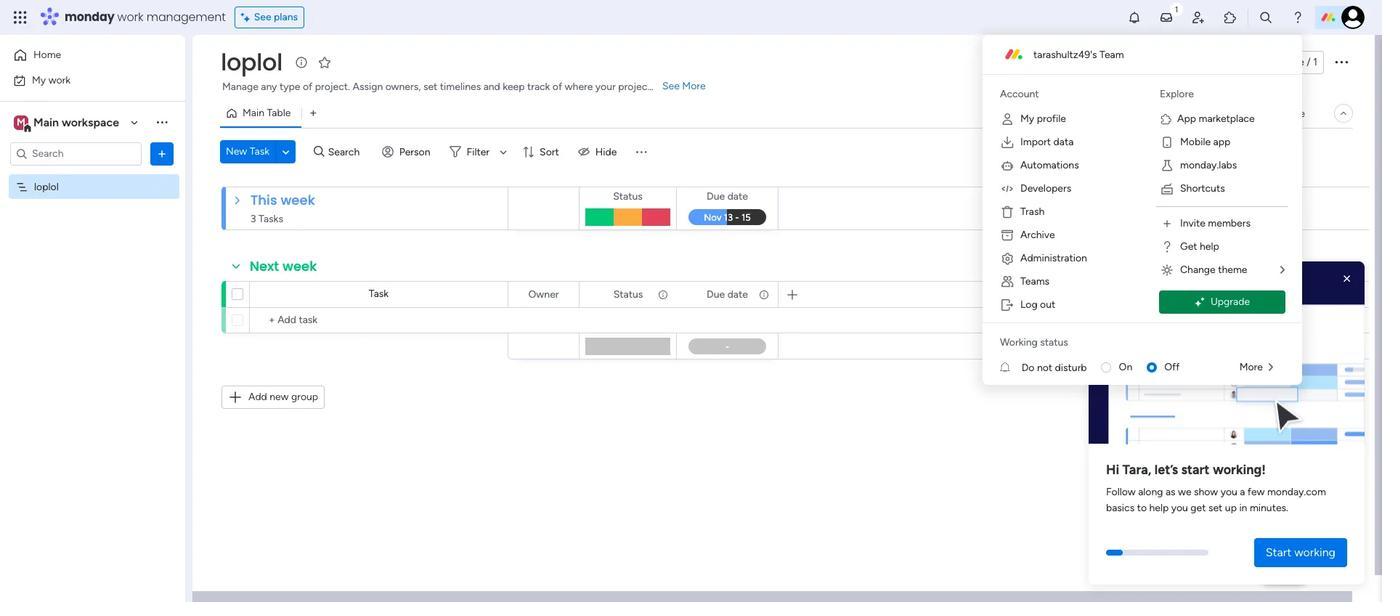 Task type: vqa. For each thing, say whether or not it's contained in the screenshot.
the / in / 2 popup button
no



Task type: describe. For each thing, give the bounding box(es) containing it.
my profile image
[[1001, 112, 1015, 126]]

import
[[1021, 136, 1051, 148]]

developers
[[1021, 182, 1072, 195]]

search everything image
[[1259, 10, 1274, 25]]

workspace options image
[[155, 115, 169, 130]]

1 of from the left
[[303, 81, 313, 93]]

keep
[[503, 81, 525, 93]]

archive link
[[989, 224, 1137, 247]]

get help image
[[1160, 240, 1175, 254]]

workspace selection element
[[14, 114, 121, 133]]

manage any type of project. assign owners, set timelines and keep track of where your project stands.
[[222, 81, 686, 93]]

show board description image
[[293, 55, 310, 70]]

main for main workspace
[[33, 115, 59, 129]]

column information image
[[759, 289, 770, 300]]

invite for invite / 1
[[1280, 56, 1305, 68]]

account
[[1001, 88, 1039, 100]]

Search field
[[325, 142, 368, 162]]

select product image
[[13, 10, 28, 25]]

/
[[1307, 56, 1311, 68]]

import data link
[[989, 131, 1137, 154]]

follow along as we show you a few monday.com basics to help you get set up in minutes.
[[1107, 486, 1327, 515]]

person button
[[376, 140, 439, 163]]

monday.labs
[[1181, 159, 1238, 171]]

data
[[1054, 136, 1074, 148]]

1 horizontal spatial help
[[1200, 241, 1220, 253]]

0 horizontal spatial set
[[424, 81, 438, 93]]

automate
[[1260, 107, 1306, 120]]

home button
[[9, 44, 156, 67]]

person
[[399, 146, 431, 158]]

tara,
[[1123, 462, 1152, 478]]

Next week field
[[246, 257, 321, 276]]

teams image
[[1001, 275, 1015, 289]]

as
[[1166, 486, 1176, 499]]

automations
[[1021, 159, 1080, 171]]

1 horizontal spatial list arrow image
[[1281, 265, 1285, 275]]

my profile
[[1021, 113, 1067, 125]]

date for status
[[728, 190, 748, 203]]

along
[[1139, 486, 1164, 499]]

my profile link
[[989, 108, 1137, 131]]

new task button
[[220, 140, 275, 163]]

in
[[1240, 502, 1248, 515]]

where
[[565, 81, 593, 93]]

see for see plans
[[254, 11, 271, 23]]

working
[[1001, 336, 1038, 349]]

0 horizontal spatial options image
[[155, 146, 169, 161]]

app
[[1214, 136, 1231, 148]]

m
[[17, 116, 25, 128]]

2 of from the left
[[553, 81, 563, 93]]

trash
[[1021, 206, 1045, 218]]

project
[[618, 81, 651, 93]]

do not disturb
[[1022, 361, 1087, 374]]

hide
[[596, 146, 617, 158]]

change theme image
[[1160, 263, 1175, 278]]

change
[[1181, 264, 1216, 276]]

set inside 'follow along as we show you a few monday.com basics to help you get set up in minutes.'
[[1209, 502, 1223, 515]]

help
[[1272, 566, 1298, 580]]

out
[[1041, 299, 1056, 311]]

task inside "button"
[[250, 145, 270, 158]]

help inside 'follow along as we show you a few monday.com basics to help you get set up in minutes.'
[[1150, 502, 1169, 515]]

log out image
[[1001, 298, 1015, 312]]

new task
[[226, 145, 270, 158]]

your
[[596, 81, 616, 93]]

status for first status field from the bottom
[[614, 288, 643, 300]]

mobile app
[[1181, 136, 1231, 148]]

upgrade stars new image
[[1195, 297, 1205, 308]]

get
[[1181, 241, 1198, 253]]

stands.
[[654, 81, 686, 93]]

loplol inside loplol list box
[[34, 181, 59, 193]]

this week
[[251, 191, 315, 209]]

main table button
[[220, 102, 302, 125]]

team
[[1100, 48, 1125, 61]]

any
[[261, 81, 277, 93]]

help image
[[1291, 10, 1306, 25]]

status for 2nd status field from the bottom of the page
[[613, 190, 643, 203]]

hide button
[[572, 140, 626, 163]]

track
[[527, 81, 550, 93]]

main for main table
[[243, 107, 265, 119]]

owner
[[529, 288, 559, 300]]

app
[[1178, 113, 1197, 125]]

lottie animation image
[[1089, 267, 1365, 450]]

0 vertical spatial options image
[[1333, 53, 1351, 70]]

add view image
[[311, 108, 316, 119]]

1 vertical spatial you
[[1172, 502, 1189, 515]]

main table
[[243, 107, 291, 119]]

log
[[1021, 299, 1038, 311]]

disturb
[[1055, 361, 1087, 374]]

1 image
[[1171, 1, 1184, 17]]

column information image
[[658, 289, 669, 300]]

see plans button
[[234, 7, 305, 28]]

hi tara, let's start working!
[[1107, 462, 1267, 478]]

my work
[[32, 74, 71, 86]]

see more link
[[661, 79, 707, 94]]

type
[[280, 81, 300, 93]]

+ Add task text field
[[257, 312, 501, 329]]

menu image
[[635, 145, 649, 159]]

get
[[1191, 502, 1207, 515]]

next week
[[250, 257, 317, 275]]

teams link
[[989, 270, 1137, 294]]

monday.com
[[1268, 486, 1327, 499]]

working!
[[1213, 462, 1267, 478]]

start
[[1266, 546, 1292, 559]]

close image
[[1341, 272, 1355, 286]]

1 horizontal spatial more
[[1240, 361, 1264, 373]]

archive image
[[1001, 228, 1015, 243]]

1 status field from the top
[[610, 189, 647, 205]]

teams
[[1021, 275, 1050, 288]]

main workspace
[[33, 115, 119, 129]]

date for owner
[[728, 288, 748, 300]]

work for my
[[48, 74, 71, 86]]

tarashultz49's
[[1034, 48, 1098, 61]]

administration
[[1021, 252, 1088, 264]]

monday work management
[[65, 9, 226, 25]]

plans
[[274, 11, 298, 23]]

this
[[251, 191, 277, 209]]

start
[[1182, 462, 1210, 478]]

members
[[1209, 217, 1251, 230]]



Task type: locate. For each thing, give the bounding box(es) containing it.
option
[[0, 174, 185, 177]]

1 horizontal spatial of
[[553, 81, 563, 93]]

hi
[[1107, 462, 1120, 478]]

my work button
[[9, 69, 156, 92]]

0 horizontal spatial my
[[32, 74, 46, 86]]

new
[[270, 391, 289, 403]]

minutes.
[[1250, 502, 1289, 515]]

timelines
[[440, 81, 481, 93]]

1 horizontal spatial main
[[243, 107, 265, 119]]

manage
[[222, 81, 259, 93]]

1 vertical spatial invite
[[1181, 217, 1206, 230]]

1 vertical spatial my
[[1021, 113, 1035, 125]]

set left up
[[1209, 502, 1223, 515]]

arrow down image
[[495, 143, 512, 161]]

app marketplace
[[1178, 113, 1255, 125]]

set right owners,
[[424, 81, 438, 93]]

0 horizontal spatial see
[[254, 11, 271, 23]]

1 due date field from the top
[[703, 189, 752, 205]]

0 horizontal spatial task
[[250, 145, 270, 158]]

notifications image
[[1128, 10, 1142, 25]]

0 horizontal spatial invite
[[1181, 217, 1206, 230]]

collapse board header image
[[1338, 108, 1350, 119]]

new
[[226, 145, 247, 158]]

1 vertical spatial set
[[1209, 502, 1223, 515]]

marketplace
[[1199, 113, 1255, 125]]

list arrow image
[[1281, 265, 1285, 275], [1269, 363, 1274, 373]]

main right 'workspace' icon
[[33, 115, 59, 129]]

1 vertical spatial more
[[1240, 361, 1264, 373]]

options image right 1
[[1333, 53, 1351, 70]]

due date field for owner
[[703, 287, 752, 303]]

1 horizontal spatial see
[[663, 80, 680, 92]]

table
[[267, 107, 291, 119]]

start working
[[1266, 546, 1336, 559]]

upgrade
[[1211, 296, 1251, 308]]

Search in workspace field
[[31, 145, 121, 162]]

automations image
[[1001, 158, 1015, 173]]

start working button
[[1255, 538, 1348, 567]]

angle down image
[[282, 146, 289, 157]]

1 vertical spatial week
[[283, 257, 317, 275]]

log out
[[1021, 299, 1056, 311]]

add
[[249, 391, 267, 403]]

1 vertical spatial see
[[663, 80, 680, 92]]

Owner field
[[525, 287, 563, 303]]

add new group button
[[222, 386, 325, 409]]

options image
[[1333, 53, 1351, 70], [155, 146, 169, 161]]

mobile
[[1181, 136, 1211, 148]]

we
[[1179, 486, 1192, 499]]

see right project
[[663, 80, 680, 92]]

invite members
[[1181, 217, 1251, 230]]

home
[[33, 49, 61, 61]]

more inside "link"
[[683, 80, 706, 92]]

0 vertical spatial due date field
[[703, 189, 752, 205]]

task
[[250, 145, 270, 158], [369, 288, 389, 300]]

more
[[683, 80, 706, 92], [1240, 361, 1264, 373]]

trash image
[[1001, 205, 1015, 219]]

my inside button
[[32, 74, 46, 86]]

0 vertical spatial you
[[1221, 486, 1238, 499]]

due date field for status
[[703, 189, 752, 205]]

main inside workspace selection element
[[33, 115, 59, 129]]

2 status field from the top
[[610, 287, 647, 303]]

inbox image
[[1160, 10, 1174, 25]]

see more
[[663, 80, 706, 92]]

administration link
[[989, 247, 1137, 270]]

sort
[[540, 146, 559, 158]]

loplol list box
[[0, 171, 185, 395]]

0 vertical spatial task
[[250, 145, 270, 158]]

status left column information image
[[614, 288, 643, 300]]

1
[[1314, 56, 1318, 68]]

0 vertical spatial due date
[[707, 190, 748, 203]]

0 vertical spatial status field
[[610, 189, 647, 205]]

0 horizontal spatial list arrow image
[[1269, 363, 1274, 373]]

1 horizontal spatial my
[[1021, 113, 1035, 125]]

0 horizontal spatial main
[[33, 115, 59, 129]]

loplol up the manage at the top of the page
[[221, 46, 283, 78]]

0 vertical spatial work
[[117, 9, 144, 25]]

task right new
[[250, 145, 270, 158]]

0 horizontal spatial loplol
[[34, 181, 59, 193]]

administration image
[[1001, 251, 1015, 266]]

import data
[[1021, 136, 1074, 148]]

workspace
[[62, 115, 119, 129]]

tarashultz49's team
[[1034, 48, 1125, 61]]

1 vertical spatial loplol
[[34, 181, 59, 193]]

developers image
[[1001, 182, 1015, 196]]

invite for invite members
[[1181, 217, 1206, 230]]

1 horizontal spatial loplol
[[221, 46, 283, 78]]

do
[[1022, 361, 1035, 374]]

you left a
[[1221, 486, 1238, 499]]

due for status
[[707, 190, 725, 203]]

1 horizontal spatial task
[[369, 288, 389, 300]]

0 vertical spatial status
[[613, 190, 643, 203]]

group
[[291, 391, 318, 403]]

week for this week
[[281, 191, 315, 209]]

loplol down search in workspace "field"
[[34, 181, 59, 193]]

options image down workspace options icon
[[155, 146, 169, 161]]

shortcuts image
[[1160, 182, 1175, 196]]

0 vertical spatial see
[[254, 11, 271, 23]]

my down home in the top left of the page
[[32, 74, 46, 86]]

due for owner
[[707, 288, 725, 300]]

This week field
[[247, 191, 319, 210]]

loplol
[[221, 46, 283, 78], [34, 181, 59, 193]]

1 vertical spatial due date
[[707, 288, 748, 300]]

apps image
[[1224, 10, 1238, 25]]

1 status from the top
[[613, 190, 643, 203]]

1 horizontal spatial you
[[1221, 486, 1238, 499]]

main left table
[[243, 107, 265, 119]]

1 vertical spatial status field
[[610, 287, 647, 303]]

my inside "link"
[[1021, 113, 1035, 125]]

invite / 1 button
[[1253, 51, 1325, 74]]

2 status from the top
[[614, 288, 643, 300]]

0 vertical spatial date
[[728, 190, 748, 203]]

2 due date field from the top
[[703, 287, 752, 303]]

see inside "link"
[[663, 80, 680, 92]]

Status field
[[610, 189, 647, 205], [610, 287, 647, 303]]

help right to on the bottom of page
[[1150, 502, 1169, 515]]

change theme
[[1181, 264, 1248, 276]]

main
[[243, 107, 265, 119], [33, 115, 59, 129]]

1 due date from the top
[[707, 190, 748, 203]]

more right project
[[683, 80, 706, 92]]

0 horizontal spatial work
[[48, 74, 71, 86]]

archive
[[1021, 229, 1055, 241]]

my for my work
[[32, 74, 46, 86]]

0 vertical spatial more
[[683, 80, 706, 92]]

see plans
[[254, 11, 298, 23]]

due date for owner
[[707, 288, 748, 300]]

due date for status
[[707, 190, 748, 203]]

1 vertical spatial due date field
[[703, 287, 752, 303]]

trash link
[[989, 201, 1137, 224]]

show
[[1195, 486, 1219, 499]]

1 vertical spatial task
[[369, 288, 389, 300]]

v2 surfce notifications image
[[1001, 360, 1022, 375]]

more down upgrade
[[1240, 361, 1264, 373]]

week
[[281, 191, 315, 209], [283, 257, 317, 275]]

work right monday
[[117, 9, 144, 25]]

workspace image
[[14, 114, 28, 130]]

2 due from the top
[[707, 288, 725, 300]]

my for my profile
[[1021, 113, 1035, 125]]

invite members image
[[1192, 10, 1206, 25]]

a
[[1241, 486, 1246, 499]]

see left plans
[[254, 11, 271, 23]]

theme
[[1219, 264, 1248, 276]]

1 vertical spatial date
[[728, 288, 748, 300]]

1 vertical spatial due
[[707, 288, 725, 300]]

of right "type"
[[303, 81, 313, 93]]

v2 search image
[[314, 144, 325, 160]]

0 vertical spatial week
[[281, 191, 315, 209]]

mobile app image
[[1160, 135, 1175, 150]]

2 date from the top
[[728, 288, 748, 300]]

0 vertical spatial due
[[707, 190, 725, 203]]

monday
[[65, 9, 114, 25]]

loplol field
[[217, 46, 286, 78]]

and
[[484, 81, 500, 93]]

upgrade button
[[1160, 291, 1286, 314]]

1 horizontal spatial set
[[1209, 502, 1223, 515]]

lottie animation element
[[1089, 262, 1365, 450]]

shortcuts
[[1181, 182, 1226, 195]]

0 vertical spatial invite
[[1280, 56, 1305, 68]]

Due date field
[[703, 189, 752, 205], [703, 287, 752, 303]]

you
[[1221, 486, 1238, 499], [1172, 502, 1189, 515]]

0 horizontal spatial help
[[1150, 502, 1169, 515]]

1 horizontal spatial options image
[[1333, 53, 1351, 70]]

1 vertical spatial work
[[48, 74, 71, 86]]

autopilot image
[[1242, 103, 1254, 122]]

0 horizontal spatial you
[[1172, 502, 1189, 515]]

date
[[728, 190, 748, 203], [728, 288, 748, 300]]

see inside 'button'
[[254, 11, 271, 23]]

status field down menu image
[[610, 189, 647, 205]]

add to favorites image
[[317, 55, 332, 69]]

list arrow image inside more link
[[1269, 363, 1274, 373]]

1 date from the top
[[728, 190, 748, 203]]

next
[[250, 257, 279, 275]]

import data image
[[1001, 135, 1015, 150]]

status
[[613, 190, 643, 203], [614, 288, 643, 300]]

0 horizontal spatial more
[[683, 80, 706, 92]]

status field left column information image
[[610, 287, 647, 303]]

week for next week
[[283, 257, 317, 275]]

invite inside button
[[1280, 56, 1305, 68]]

project.
[[315, 81, 350, 93]]

of right track
[[553, 81, 563, 93]]

invite left /
[[1280, 56, 1305, 68]]

off
[[1165, 361, 1180, 373]]

1 due from the top
[[707, 190, 725, 203]]

work inside button
[[48, 74, 71, 86]]

invite members image
[[1160, 217, 1175, 231]]

monday.labs image
[[1160, 158, 1175, 173]]

filter button
[[444, 140, 512, 163]]

invite up "get"
[[1181, 217, 1206, 230]]

status down menu image
[[613, 190, 643, 203]]

1 horizontal spatial invite
[[1280, 56, 1305, 68]]

2 due date from the top
[[707, 288, 748, 300]]

few
[[1248, 486, 1265, 499]]

0 vertical spatial list arrow image
[[1281, 265, 1285, 275]]

my right my profile icon
[[1021, 113, 1035, 125]]

1 vertical spatial status
[[614, 288, 643, 300]]

0 vertical spatial set
[[424, 81, 438, 93]]

management
[[147, 9, 226, 25]]

0 vertical spatial help
[[1200, 241, 1220, 253]]

you down we in the bottom right of the page
[[1172, 502, 1189, 515]]

let's
[[1155, 462, 1179, 478]]

work for monday
[[117, 9, 144, 25]]

1 vertical spatial list arrow image
[[1269, 363, 1274, 373]]

work
[[117, 9, 144, 25], [48, 74, 71, 86]]

status
[[1041, 336, 1069, 349]]

follow
[[1107, 486, 1136, 499]]

1 horizontal spatial work
[[117, 9, 144, 25]]

week right next
[[283, 257, 317, 275]]

see for see more
[[663, 80, 680, 92]]

main inside button
[[243, 107, 265, 119]]

not
[[1038, 361, 1053, 374]]

tara schultz image
[[1342, 6, 1365, 29]]

task up + add task text field
[[369, 288, 389, 300]]

help right "get"
[[1200, 241, 1220, 253]]

working
[[1295, 546, 1336, 559]]

working status
[[1001, 336, 1069, 349]]

1 vertical spatial options image
[[155, 146, 169, 161]]

0 vertical spatial loplol
[[221, 46, 283, 78]]

0 horizontal spatial of
[[303, 81, 313, 93]]

week right this
[[281, 191, 315, 209]]

1 vertical spatial help
[[1150, 502, 1169, 515]]

profile
[[1037, 113, 1067, 125]]

progress bar
[[1107, 550, 1124, 556]]

0 vertical spatial my
[[32, 74, 46, 86]]

up
[[1226, 502, 1237, 515]]

work down home in the top left of the page
[[48, 74, 71, 86]]



